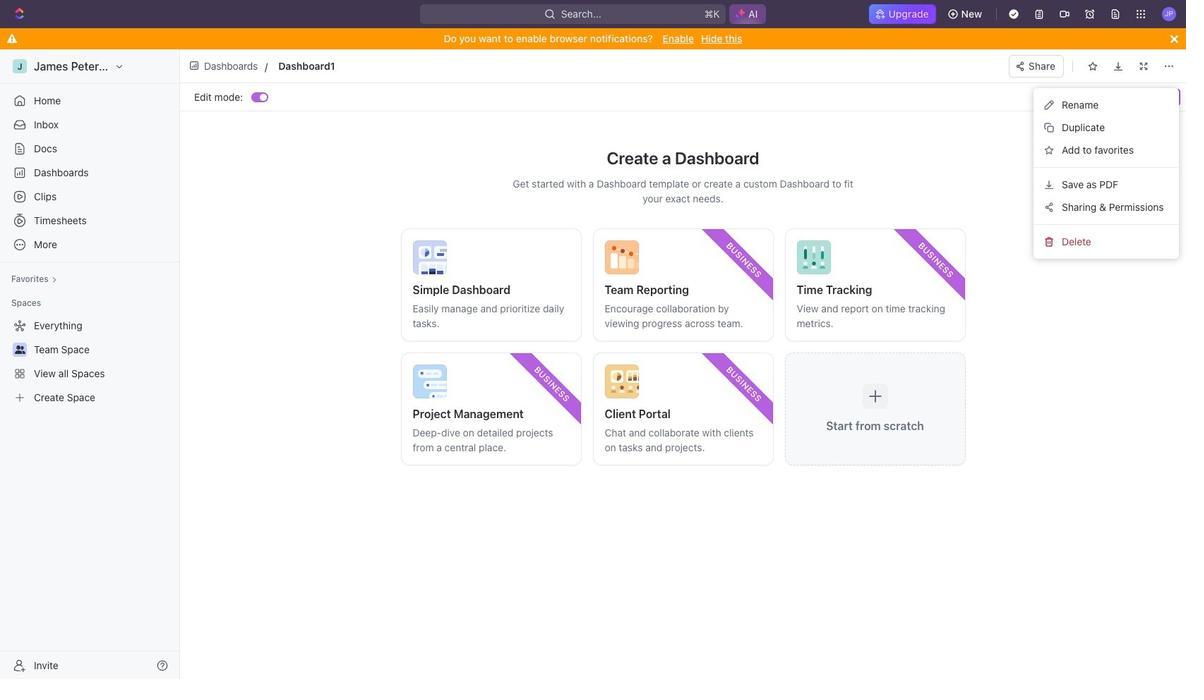 Task type: locate. For each thing, give the bounding box(es) containing it.
tree
[[6, 315, 174, 410]]

time tracking image
[[797, 241, 831, 275]]

client portal image
[[605, 365, 639, 399]]

team reporting image
[[605, 241, 639, 275]]

None text field
[[278, 57, 586, 75]]



Task type: describe. For each thing, give the bounding box(es) containing it.
simple dashboard image
[[413, 241, 447, 275]]

sidebar navigation
[[0, 49, 180, 680]]

tree inside sidebar navigation
[[6, 315, 174, 410]]

project management image
[[413, 365, 447, 399]]



Task type: vqa. For each thing, say whether or not it's contained in the screenshot.
Project Management image
yes



